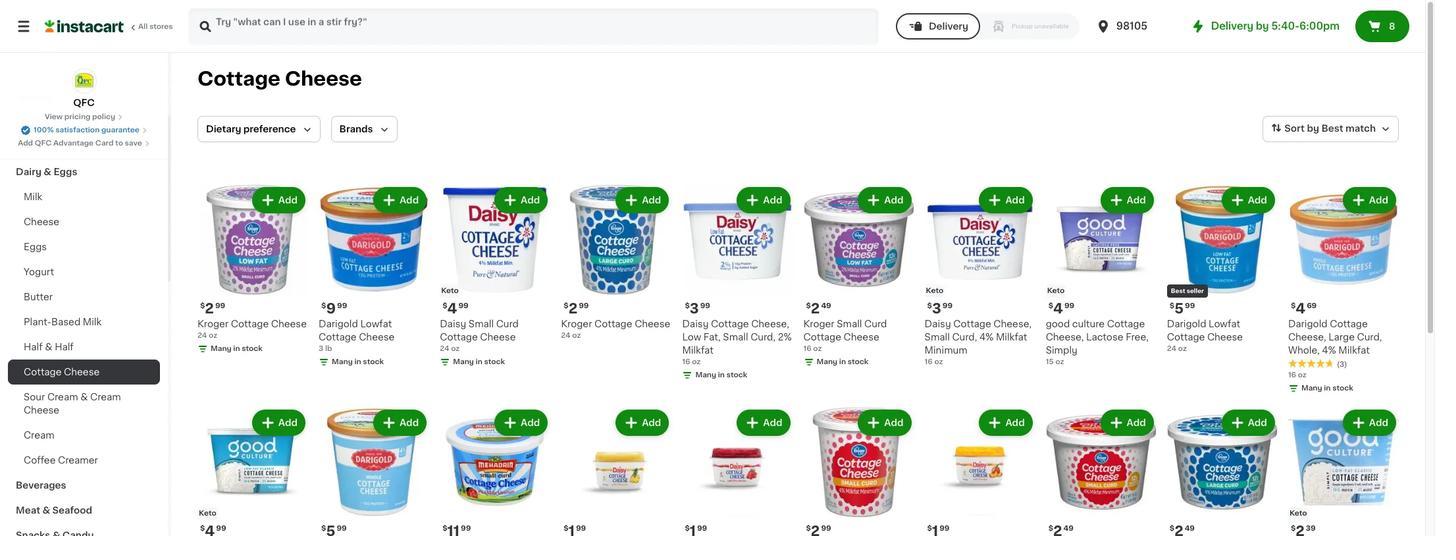 Task type: vqa. For each thing, say whether or not it's contained in the screenshot.


Task type: describe. For each thing, give the bounding box(es) containing it.
pricing
[[64, 113, 90, 121]]

daisy cottage cheese, small curd, 4% milkfat minimum 16 oz
[[925, 319, 1032, 366]]

small inside kroger small curd cottage cheese 16 oz
[[837, 319, 862, 329]]

(3)
[[1338, 361, 1348, 368]]

curd, inside daisy cottage cheese, low fat, small curd, 2% milkfat 16 oz
[[751, 333, 776, 342]]

1 half from the left
[[24, 342, 43, 352]]

qfc logo image
[[71, 68, 96, 94]]

oz inside kroger small curd cottage cheese 16 oz
[[814, 345, 822, 352]]

guarantee
[[101, 126, 140, 134]]

many for kroger cottage cheese
[[211, 345, 232, 352]]

16 oz
[[1289, 372, 1307, 379]]

view
[[45, 113, 63, 121]]

darigold for darigold cottage cheese, large curd, whole, 4% milkfat
[[1289, 319, 1328, 329]]

$ 4 69
[[1291, 302, 1317, 316]]

many in stock for kroger cottage cheese
[[211, 345, 263, 352]]

many in stock for darigold lowfat cottage cheese
[[332, 358, 384, 366]]

oz inside 'daisy small curd cottage cheese 24 oz'
[[451, 345, 460, 352]]

advantage
[[53, 140, 94, 147]]

cheese inside darigold lowfat cottage cheese 24 oz
[[1208, 333, 1243, 342]]

cottage inside cottage cheese link
[[24, 367, 62, 377]]

$ 4 99 for daisy small curd cottage cheese
[[443, 302, 469, 316]]

stock for daisy small curd cottage cheese
[[484, 358, 505, 366]]

all stores
[[138, 23, 173, 30]]

cheese, for 4%
[[994, 319, 1032, 329]]

2 for cottage
[[811, 302, 820, 316]]

delivery by 5:40-6:00pm link
[[1191, 18, 1340, 34]]

brands
[[340, 124, 373, 134]]

daisy cottage cheese, low fat, small curd, 2% milkfat 16 oz
[[683, 319, 792, 366]]

simply
[[1046, 346, 1078, 355]]

best for best match
[[1322, 124, 1344, 133]]

cream down cottage cheese link
[[90, 393, 121, 402]]

thanksgiving link
[[8, 109, 160, 134]]

cheese link
[[8, 209, 160, 234]]

plant-based milk link
[[8, 310, 160, 335]]

3 inside darigold lowfat cottage cheese 3 lb
[[319, 345, 324, 352]]

daisy for 4
[[440, 319, 466, 329]]

lb
[[325, 345, 332, 352]]

delivery by 5:40-6:00pm
[[1212, 21, 1340, 31]]

produce link
[[8, 134, 160, 159]]

cream link
[[8, 423, 160, 448]]

sour cream & cream cheese
[[24, 393, 121, 415]]

yogurt link
[[8, 259, 160, 285]]

dairy & eggs link
[[8, 159, 160, 184]]

based
[[51, 317, 81, 327]]

2 kroger from the left
[[561, 319, 592, 329]]

kroger for kroger cottage cheese
[[198, 319, 229, 329]]

all stores link
[[45, 8, 174, 45]]

seafood
[[52, 506, 92, 515]]

curd for 2
[[865, 319, 887, 329]]

small inside 'daisy small curd cottage cheese 24 oz'
[[469, 319, 494, 329]]

qfc link
[[71, 68, 96, 109]]

meat & seafood
[[16, 506, 92, 515]]

& inside sour cream & cream cheese
[[80, 393, 88, 402]]

39
[[1306, 525, 1316, 532]]

beverages
[[16, 481, 66, 490]]

cheese inside sour cream & cream cheese
[[24, 406, 59, 415]]

in for daisy small curd cottage cheese
[[476, 358, 483, 366]]

minimum
[[925, 346, 968, 355]]

milkfat inside daisy cottage cheese, low fat, small curd, 2% milkfat 16 oz
[[683, 346, 714, 355]]

add qfc advantage card to save
[[18, 140, 142, 147]]

0 vertical spatial cottage cheese
[[198, 69, 362, 88]]

satisfaction
[[55, 126, 100, 134]]

eggs link
[[8, 234, 160, 259]]

cheese, for small
[[752, 319, 790, 329]]

0 horizontal spatial milk
[[24, 192, 42, 202]]

$ inside the $ 2 49
[[806, 302, 811, 310]]

view pricing policy
[[45, 113, 115, 121]]

100% satisfaction guarantee button
[[20, 122, 147, 136]]

cottage cheese link
[[8, 360, 160, 385]]

thanksgiving
[[16, 117, 79, 126]]

coffee creamer
[[24, 456, 98, 465]]

daisy for 3
[[683, 319, 709, 329]]

2%
[[778, 333, 792, 342]]

coffee creamer link
[[8, 448, 160, 473]]

many in stock for kroger small curd cottage cheese
[[817, 358, 869, 366]]

$ 9 99
[[321, 302, 347, 316]]

best seller
[[1171, 288, 1205, 294]]

large
[[1329, 333, 1355, 342]]

keto for good culture cottage cheese, lactose free, simply
[[1048, 287, 1065, 294]]

sort
[[1285, 124, 1305, 133]]

$ inside "$ 4 69"
[[1291, 302, 1296, 310]]

$ 2 49
[[806, 302, 832, 316]]

24 inside darigold lowfat cottage cheese 24 oz
[[1168, 345, 1177, 352]]

preference
[[244, 124, 296, 134]]

best match
[[1322, 124, 1376, 133]]

$ 3 99 for daisy cottage cheese, low fat, small curd, 2% milkfat
[[685, 302, 711, 316]]

cottage inside darigold lowfat cottage cheese 24 oz
[[1168, 333, 1205, 342]]

to
[[115, 140, 123, 147]]

beverages link
[[8, 473, 160, 498]]

4% inside daisy cottage cheese, small curd, 4% milkfat minimum 16 oz
[[980, 333, 994, 342]]

$ 5 99
[[1170, 302, 1196, 316]]

yogurt
[[24, 267, 54, 277]]

lowfat for darigold lowfat cottage cheese 24 oz
[[1209, 319, 1241, 329]]

stock for daisy cottage cheese, low fat, small curd, 2% milkfat
[[727, 372, 748, 379]]

half & half link
[[8, 335, 160, 360]]

dietary
[[206, 124, 241, 134]]

many for daisy small curd cottage cheese
[[453, 358, 474, 366]]

delivery for delivery
[[929, 22, 969, 31]]

4 for good culture cottage cheese, lactose free, simply
[[1054, 302, 1064, 316]]

sour cream & cream cheese link
[[8, 385, 160, 423]]

1 $ 2 99 from the left
[[200, 302, 225, 316]]

1 horizontal spatial milk
[[83, 317, 102, 327]]

darigold lowfat cottage cheese 24 oz
[[1168, 319, 1243, 352]]

coffee
[[24, 456, 56, 465]]

cheese inside 'daisy small curd cottage cheese 24 oz'
[[480, 333, 516, 342]]

all
[[138, 23, 148, 30]]

cheese inside darigold lowfat cottage cheese 3 lb
[[359, 333, 395, 342]]

16 inside daisy cottage cheese, low fat, small curd, 2% milkfat 16 oz
[[683, 358, 691, 366]]

darigold for darigold lowfat cottage cheese 24 oz
[[1168, 319, 1207, 329]]

good
[[1046, 319, 1070, 329]]

oz inside good culture cottage cheese, lactose free, simply 15 oz
[[1056, 358, 1065, 366]]

in for kroger cottage cheese
[[233, 345, 240, 352]]

milkfat inside darigold cottage cheese, large curd, whole, 4% milkfat
[[1339, 346, 1370, 355]]

99 inside the $ 5 99
[[1186, 302, 1196, 310]]

cheese inside kroger small curd cottage cheese 16 oz
[[844, 333, 880, 342]]

3 for daisy cottage cheese, low fat, small curd, 2% milkfat
[[690, 302, 699, 316]]

cottage inside darigold cottage cheese, large curd, whole, 4% milkfat
[[1330, 319, 1368, 329]]

meat
[[16, 506, 40, 515]]

small inside daisy cottage cheese, small curd, 4% milkfat minimum 16 oz
[[925, 333, 950, 342]]

keto for daisy small curd cottage cheese
[[441, 287, 459, 294]]

dietary preference
[[206, 124, 296, 134]]

& for eggs
[[44, 167, 51, 177]]

kroger for kroger small curd cottage cheese
[[804, 319, 835, 329]]

curd, for whole,
[[1358, 333, 1383, 342]]

produce
[[16, 142, 56, 151]]

& for seafood
[[42, 506, 50, 515]]

add qfc advantage card to save link
[[18, 138, 150, 149]]

seller
[[1187, 288, 1205, 294]]

stock for kroger cottage cheese
[[242, 345, 263, 352]]

by for delivery
[[1256, 21, 1270, 31]]

16 down whole,
[[1289, 372, 1297, 379]]



Task type: locate. For each thing, give the bounding box(es) containing it.
milk
[[24, 192, 42, 202], [83, 317, 102, 327]]

half down plant-
[[24, 342, 43, 352]]

2 curd from the left
[[496, 319, 519, 329]]

& right 'dairy'
[[44, 167, 51, 177]]

3 daisy from the left
[[683, 319, 709, 329]]

98105
[[1117, 21, 1148, 31]]

69
[[1307, 302, 1317, 310]]

oz inside daisy cottage cheese, low fat, small curd, 2% milkfat 16 oz
[[692, 358, 701, 366]]

2 horizontal spatial kroger
[[804, 319, 835, 329]]

2 $ 2 99 from the left
[[564, 302, 589, 316]]

2 horizontal spatial daisy
[[925, 319, 951, 329]]

9
[[326, 302, 336, 316]]

darigold for darigold lowfat cottage cheese 3 lb
[[319, 319, 358, 329]]

2 horizontal spatial 49
[[1185, 525, 1195, 532]]

1 kroger cottage cheese 24 oz from the left
[[198, 319, 307, 339]]

service type group
[[896, 13, 1080, 40]]

2 lowfat from the left
[[1209, 319, 1241, 329]]

2 horizontal spatial darigold
[[1289, 319, 1328, 329]]

darigold
[[319, 319, 358, 329], [1168, 319, 1207, 329], [1289, 319, 1328, 329]]

100% satisfaction guarantee
[[34, 126, 140, 134]]

sour
[[24, 393, 45, 402]]

delivery inside button
[[929, 22, 969, 31]]

0 horizontal spatial $ 2 99
[[200, 302, 225, 316]]

1 horizontal spatial curd
[[865, 319, 887, 329]]

1 vertical spatial cottage cheese
[[24, 367, 100, 377]]

by inside field
[[1308, 124, 1320, 133]]

1 vertical spatial by
[[1308, 124, 1320, 133]]

4 up 'daisy small curd cottage cheese 24 oz'
[[448, 302, 457, 316]]

1 lowfat from the left
[[361, 319, 392, 329]]

3 for daisy cottage cheese, small curd, 4% milkfat minimum
[[933, 302, 942, 316]]

lowfat inside darigold lowfat cottage cheese 24 oz
[[1209, 319, 1241, 329]]

eggs down "advantage" in the top left of the page
[[54, 167, 77, 177]]

darigold down $ 9 99
[[319, 319, 358, 329]]

0 horizontal spatial kroger cottage cheese 24 oz
[[198, 319, 307, 339]]

16
[[804, 345, 812, 352], [925, 358, 933, 366], [683, 358, 691, 366], [1289, 372, 1297, 379]]

curd, for 4%
[[953, 333, 978, 342]]

2 darigold from the left
[[1168, 319, 1207, 329]]

curd, up minimum
[[953, 333, 978, 342]]

save
[[125, 140, 142, 147]]

0 horizontal spatial kroger
[[198, 319, 229, 329]]

by right sort
[[1308, 124, 1320, 133]]

1 daisy from the left
[[925, 319, 951, 329]]

1 horizontal spatial by
[[1308, 124, 1320, 133]]

0 vertical spatial milk
[[24, 192, 42, 202]]

0 horizontal spatial 2
[[205, 302, 214, 316]]

small
[[837, 319, 862, 329], [469, 319, 494, 329], [925, 333, 950, 342], [723, 333, 749, 342]]

kroger cottage cheese 24 oz
[[198, 319, 307, 339], [561, 319, 671, 339]]

daisy inside daisy cottage cheese, small curd, 4% milkfat minimum 16 oz
[[925, 319, 951, 329]]

curd inside kroger small curd cottage cheese 16 oz
[[865, 319, 887, 329]]

0 horizontal spatial 49
[[821, 302, 832, 310]]

plant-
[[24, 317, 51, 327]]

& right meat
[[42, 506, 50, 515]]

0 horizontal spatial milkfat
[[683, 346, 714, 355]]

instacart logo image
[[45, 18, 124, 34]]

curd for 4
[[496, 319, 519, 329]]

1 curd from the left
[[865, 319, 887, 329]]

qfc inside add qfc advantage card to save link
[[35, 140, 52, 147]]

2 $ 3 99 from the left
[[685, 302, 711, 316]]

$ 3 99
[[928, 302, 953, 316], [685, 302, 711, 316]]

in for daisy cottage cheese, low fat, small curd, 2% milkfat
[[718, 372, 725, 379]]

butter link
[[8, 285, 160, 310]]

16 inside daisy cottage cheese, small curd, 4% milkfat minimum 16 oz
[[925, 358, 933, 366]]

1 horizontal spatial qfc
[[73, 98, 95, 107]]

cheese, inside daisy cottage cheese, low fat, small curd, 2% milkfat 16 oz
[[752, 319, 790, 329]]

cottage cheese down half & half
[[24, 367, 100, 377]]

brands button
[[331, 116, 397, 142]]

3 darigold from the left
[[1289, 319, 1328, 329]]

$ inside the $ 5 99
[[1170, 302, 1175, 310]]

16 inside kroger small curd cottage cheese 16 oz
[[804, 345, 812, 352]]

1 horizontal spatial 49
[[1064, 525, 1074, 532]]

2 horizontal spatial milkfat
[[1339, 346, 1370, 355]]

darigold down the $ 5 99
[[1168, 319, 1207, 329]]

1 4 from the left
[[448, 302, 457, 316]]

$ 3 99 up minimum
[[928, 302, 953, 316]]

1 vertical spatial qfc
[[35, 140, 52, 147]]

many for darigold lowfat cottage cheese
[[332, 358, 353, 366]]

1 horizontal spatial half
[[55, 342, 74, 352]]

98105 button
[[1096, 8, 1175, 45]]

dairy
[[16, 167, 41, 177]]

0 horizontal spatial delivery
[[929, 22, 969, 31]]

cheese, up whole,
[[1289, 333, 1327, 342]]

4 for daisy small curd cottage cheese
[[448, 302, 457, 316]]

$ 4 99 up 'daisy small curd cottage cheese 24 oz'
[[443, 302, 469, 316]]

dietary preference button
[[198, 116, 320, 142]]

qfc up view pricing policy link
[[73, 98, 95, 107]]

curd, inside daisy cottage cheese, small curd, 4% milkfat minimum 16 oz
[[953, 333, 978, 342]]

2 4 from the left
[[1054, 302, 1064, 316]]

0 horizontal spatial qfc
[[35, 140, 52, 147]]

0 horizontal spatial by
[[1256, 21, 1270, 31]]

1 horizontal spatial 4
[[1054, 302, 1064, 316]]

oz
[[209, 332, 217, 339], [573, 332, 581, 339], [814, 345, 822, 352], [1179, 345, 1187, 352], [451, 345, 460, 352], [935, 358, 943, 366], [692, 358, 701, 366], [1056, 358, 1065, 366], [1299, 372, 1307, 379]]

darigold inside darigold cottage cheese, large curd, whole, 4% milkfat
[[1289, 319, 1328, 329]]

2 horizontal spatial 2
[[811, 302, 820, 316]]

lowfat
[[361, 319, 392, 329], [1209, 319, 1241, 329]]

0 horizontal spatial eggs
[[24, 242, 47, 252]]

dairy & eggs
[[16, 167, 77, 177]]

& down cottage cheese link
[[80, 393, 88, 402]]

0 horizontal spatial lowfat
[[361, 319, 392, 329]]

0 vertical spatial by
[[1256, 21, 1270, 31]]

$
[[200, 302, 205, 310], [321, 302, 326, 310], [564, 302, 569, 310], [806, 302, 811, 310], [928, 302, 933, 310], [1170, 302, 1175, 310], [443, 302, 448, 310], [685, 302, 690, 310], [1049, 302, 1054, 310], [1291, 302, 1296, 310], [200, 525, 205, 532], [321, 525, 326, 532], [564, 525, 569, 532], [806, 525, 811, 532], [928, 525, 933, 532], [1170, 525, 1175, 532], [443, 525, 448, 532], [685, 525, 690, 532], [1049, 525, 1054, 532], [1291, 525, 1296, 532]]

cheese,
[[994, 319, 1032, 329], [752, 319, 790, 329], [1046, 333, 1084, 342], [1289, 333, 1327, 342]]

daisy small curd cottage cheese 24 oz
[[440, 319, 519, 352]]

3 4 from the left
[[1296, 302, 1306, 316]]

1 horizontal spatial milkfat
[[996, 333, 1028, 342]]

kroger small curd cottage cheese 16 oz
[[804, 319, 887, 352]]

qfc down 100% at the left top
[[35, 140, 52, 147]]

kroger
[[198, 319, 229, 329], [561, 319, 592, 329], [804, 319, 835, 329]]

milk down 'dairy'
[[24, 192, 42, 202]]

milk right based
[[83, 317, 102, 327]]

daisy inside 'daisy small curd cottage cheese 24 oz'
[[440, 319, 466, 329]]

best
[[1322, 124, 1344, 133], [1171, 288, 1186, 294]]

sort by
[[1285, 124, 1320, 133]]

creamer
[[58, 456, 98, 465]]

1 horizontal spatial eggs
[[54, 167, 77, 177]]

0 horizontal spatial best
[[1171, 288, 1186, 294]]

Search field
[[190, 9, 878, 43]]

small inside daisy cottage cheese, low fat, small curd, 2% milkfat 16 oz
[[723, 333, 749, 342]]

3
[[933, 302, 942, 316], [690, 302, 699, 316], [319, 345, 324, 352]]

6:00pm
[[1300, 21, 1340, 31]]

0 horizontal spatial curd,
[[751, 333, 776, 342]]

3 curd, from the left
[[1358, 333, 1383, 342]]

darigold inside darigold lowfat cottage cheese 3 lb
[[319, 319, 358, 329]]

1 horizontal spatial 3
[[690, 302, 699, 316]]

best inside best match sort by field
[[1322, 124, 1344, 133]]

recipes
[[16, 92, 54, 101]]

4 up good
[[1054, 302, 1064, 316]]

darigold lowfat cottage cheese 3 lb
[[319, 319, 395, 352]]

in
[[233, 345, 240, 352], [355, 358, 361, 366], [840, 358, 846, 366], [476, 358, 483, 366], [718, 372, 725, 379], [1325, 385, 1331, 392]]

cheese, inside good culture cottage cheese, lactose free, simply 15 oz
[[1046, 333, 1084, 342]]

delivery button
[[896, 13, 981, 40]]

3 left lb
[[319, 345, 324, 352]]

product group containing 5
[[1168, 184, 1278, 354]]

cottage inside daisy cottage cheese, small curd, 4% milkfat minimum 16 oz
[[954, 319, 992, 329]]

2 horizontal spatial curd,
[[1358, 333, 1383, 342]]

2 2 from the left
[[569, 302, 578, 316]]

0 vertical spatial eggs
[[54, 167, 77, 177]]

2 horizontal spatial 4
[[1296, 302, 1306, 316]]

49 inside the $ 2 49
[[821, 302, 832, 310]]

16 down low
[[683, 358, 691, 366]]

eggs up yogurt
[[24, 242, 47, 252]]

cheese, for whole,
[[1289, 333, 1327, 342]]

1 vertical spatial best
[[1171, 288, 1186, 294]]

4 for darigold cottage cheese, large curd, whole, 4% milkfat
[[1296, 302, 1306, 316]]

1 $ 4 99 from the left
[[443, 302, 469, 316]]

lists link
[[8, 37, 160, 63]]

recipes link
[[8, 84, 160, 109]]

many for daisy cottage cheese, low fat, small curd, 2% milkfat
[[696, 372, 717, 379]]

2 $ 4 99 from the left
[[1049, 302, 1075, 316]]

match
[[1346, 124, 1376, 133]]

add
[[18, 140, 33, 147], [278, 196, 298, 205], [400, 196, 419, 205], [521, 196, 540, 205], [642, 196, 661, 205], [763, 196, 783, 205], [885, 196, 904, 205], [1006, 196, 1025, 205], [1127, 196, 1146, 205], [1248, 196, 1268, 205], [1370, 196, 1389, 205], [278, 418, 298, 427], [400, 418, 419, 427], [521, 418, 540, 427], [642, 418, 661, 427], [763, 418, 783, 427], [885, 418, 904, 427], [1006, 418, 1025, 427], [1127, 418, 1146, 427], [1248, 418, 1268, 427], [1370, 418, 1389, 427]]

butter
[[24, 292, 53, 302]]

$ 4 99 up good
[[1049, 302, 1075, 316]]

0 horizontal spatial daisy
[[440, 319, 466, 329]]

2 daisy from the left
[[440, 319, 466, 329]]

oz inside daisy cottage cheese, small curd, 4% milkfat minimum 16 oz
[[935, 358, 943, 366]]

many in stock for daisy small curd cottage cheese
[[453, 358, 505, 366]]

99
[[215, 302, 225, 310], [337, 302, 347, 310], [579, 302, 589, 310], [943, 302, 953, 310], [1186, 302, 1196, 310], [459, 302, 469, 310], [700, 302, 711, 310], [1065, 302, 1075, 310], [216, 525, 226, 532], [337, 525, 347, 532], [576, 525, 586, 532], [821, 525, 832, 532], [940, 525, 950, 532], [461, 525, 471, 532], [697, 525, 707, 532]]

$ inside $ 9 99
[[321, 302, 326, 310]]

★★★★★
[[1289, 359, 1335, 368], [1289, 359, 1335, 368]]

4 left the 69 on the right of the page
[[1296, 302, 1306, 316]]

1 horizontal spatial kroger cottage cheese 24 oz
[[561, 319, 671, 339]]

good culture cottage cheese, lactose free, simply 15 oz
[[1046, 319, 1149, 366]]

1 vertical spatial milk
[[83, 317, 102, 327]]

milkfat inside daisy cottage cheese, small curd, 4% milkfat minimum 16 oz
[[996, 333, 1028, 342]]

cheese, inside daisy cottage cheese, small curd, 4% milkfat minimum 16 oz
[[994, 319, 1032, 329]]

cheese, left good
[[994, 319, 1032, 329]]

1 horizontal spatial daisy
[[683, 319, 709, 329]]

lists
[[37, 45, 60, 55]]

many
[[211, 345, 232, 352], [332, 358, 353, 366], [817, 358, 838, 366], [453, 358, 474, 366], [696, 372, 717, 379], [1302, 385, 1323, 392]]

by
[[1256, 21, 1270, 31], [1308, 124, 1320, 133]]

curd, left 2%
[[751, 333, 776, 342]]

oz inside darigold lowfat cottage cheese 24 oz
[[1179, 345, 1187, 352]]

$ 3 99 for daisy cottage cheese, small curd, 4% milkfat minimum
[[928, 302, 953, 316]]

$ 4 99 for good culture cottage cheese, lactose free, simply
[[1049, 302, 1075, 316]]

0 horizontal spatial $ 3 99
[[685, 302, 711, 316]]

milk link
[[8, 184, 160, 209]]

best left the seller
[[1171, 288, 1186, 294]]

kroger inside kroger small curd cottage cheese 16 oz
[[804, 319, 835, 329]]

0 horizontal spatial 3
[[319, 345, 324, 352]]

1 horizontal spatial $ 2 99
[[564, 302, 589, 316]]

2 curd, from the left
[[751, 333, 776, 342]]

1 kroger from the left
[[198, 319, 229, 329]]

1 darigold from the left
[[319, 319, 358, 329]]

product group containing 9
[[319, 184, 430, 370]]

cottage inside darigold lowfat cottage cheese 3 lb
[[319, 333, 357, 342]]

qfc inside qfc link
[[73, 98, 95, 107]]

by for sort
[[1308, 124, 1320, 133]]

curd, right large
[[1358, 333, 1383, 342]]

0 horizontal spatial curd
[[496, 319, 519, 329]]

cheese, up 2%
[[752, 319, 790, 329]]

in for darigold lowfat cottage cheese
[[355, 358, 361, 366]]

stock for darigold lowfat cottage cheese
[[363, 358, 384, 366]]

half & half
[[24, 342, 74, 352]]

cottage cheese up "preference"
[[198, 69, 362, 88]]

lowfat for darigold lowfat cottage cheese 3 lb
[[361, 319, 392, 329]]

cottage inside daisy cottage cheese, low fat, small curd, 2% milkfat 16 oz
[[711, 319, 749, 329]]

low
[[683, 333, 702, 342]]

& for half
[[45, 342, 52, 352]]

many in stock for daisy cottage cheese, low fat, small curd, 2% milkfat
[[696, 372, 748, 379]]

0 horizontal spatial half
[[24, 342, 43, 352]]

curd, inside darigold cottage cheese, large curd, whole, 4% milkfat
[[1358, 333, 1383, 342]]

stores
[[149, 23, 173, 30]]

100%
[[34, 126, 54, 134]]

2
[[205, 302, 214, 316], [569, 302, 578, 316], [811, 302, 820, 316]]

16 down minimum
[[925, 358, 933, 366]]

4% inside darigold cottage cheese, large curd, whole, 4% milkfat
[[1323, 346, 1337, 355]]

half down plant-based milk
[[55, 342, 74, 352]]

darigold inside darigold lowfat cottage cheese 24 oz
[[1168, 319, 1207, 329]]

3 up low
[[690, 302, 699, 316]]

2 for 24
[[205, 302, 214, 316]]

cream
[[47, 393, 78, 402], [90, 393, 121, 402], [24, 431, 54, 440]]

24 inside 'daisy small curd cottage cheese 24 oz'
[[440, 345, 450, 352]]

free,
[[1126, 333, 1149, 342]]

0 vertical spatial best
[[1322, 124, 1344, 133]]

$ 3 99 up low
[[685, 302, 711, 316]]

cheese, up the simply
[[1046, 333, 1084, 342]]

1 horizontal spatial lowfat
[[1209, 319, 1241, 329]]

1 horizontal spatial darigold
[[1168, 319, 1207, 329]]

0 horizontal spatial cottage cheese
[[24, 367, 100, 377]]

card
[[95, 140, 114, 147]]

0 vertical spatial 4%
[[980, 333, 994, 342]]

0 horizontal spatial 4
[[448, 302, 457, 316]]

49
[[821, 302, 832, 310], [1185, 525, 1195, 532], [1064, 525, 1074, 532]]

1 horizontal spatial kroger
[[561, 319, 592, 329]]

by left 5:40- at right top
[[1256, 21, 1270, 31]]

1 horizontal spatial 4%
[[1323, 346, 1337, 355]]

many inside product group
[[332, 358, 353, 366]]

& down plant-
[[45, 342, 52, 352]]

half
[[24, 342, 43, 352], [55, 342, 74, 352]]

stock for kroger small curd cottage cheese
[[848, 358, 869, 366]]

cottage
[[198, 69, 281, 88], [231, 319, 269, 329], [595, 319, 633, 329], [954, 319, 992, 329], [711, 319, 749, 329], [1108, 319, 1145, 329], [1330, 319, 1368, 329], [319, 333, 357, 342], [804, 333, 842, 342], [1168, 333, 1205, 342], [440, 333, 478, 342], [24, 367, 62, 377]]

eggs inside dairy & eggs link
[[54, 167, 77, 177]]

policy
[[92, 113, 115, 121]]

curd,
[[953, 333, 978, 342], [751, 333, 776, 342], [1358, 333, 1383, 342]]

darigold down "$ 4 69"
[[1289, 319, 1328, 329]]

delivery for delivery by 5:40-6:00pm
[[1212, 21, 1254, 31]]

1 vertical spatial eggs
[[24, 242, 47, 252]]

0 horizontal spatial $ 4 99
[[443, 302, 469, 316]]

15
[[1046, 358, 1054, 366]]

None search field
[[188, 8, 879, 45]]

1 horizontal spatial best
[[1322, 124, 1344, 133]]

delivery
[[1212, 21, 1254, 31], [929, 22, 969, 31]]

1 horizontal spatial curd,
[[953, 333, 978, 342]]

$ 2 99
[[200, 302, 225, 316], [564, 302, 589, 316]]

cottage inside good culture cottage cheese, lactose free, simply 15 oz
[[1108, 319, 1145, 329]]

view pricing policy link
[[45, 112, 123, 122]]

99 inside $ 9 99
[[337, 302, 347, 310]]

2 kroger cottage cheese 24 oz from the left
[[561, 319, 671, 339]]

0 horizontal spatial darigold
[[319, 319, 358, 329]]

4
[[448, 302, 457, 316], [1054, 302, 1064, 316], [1296, 302, 1306, 316]]

daisy inside daisy cottage cheese, low fat, small curd, 2% milkfat 16 oz
[[683, 319, 709, 329]]

8 button
[[1356, 11, 1410, 42]]

8
[[1390, 22, 1396, 31]]

0 vertical spatial qfc
[[73, 98, 95, 107]]

1 horizontal spatial 2
[[569, 302, 578, 316]]

1 horizontal spatial cottage cheese
[[198, 69, 362, 88]]

cheese, inside darigold cottage cheese, large curd, whole, 4% milkfat
[[1289, 333, 1327, 342]]

best for best seller
[[1171, 288, 1186, 294]]

best left match on the top
[[1322, 124, 1344, 133]]

Best match Sort by field
[[1263, 116, 1399, 142]]

0 horizontal spatial 4%
[[980, 333, 994, 342]]

culture
[[1073, 319, 1105, 329]]

fat,
[[704, 333, 721, 342]]

curd inside 'daisy small curd cottage cheese 24 oz'
[[496, 319, 519, 329]]

keto for daisy cottage cheese, small curd, 4% milkfat minimum
[[926, 287, 944, 294]]

5:40-
[[1272, 21, 1300, 31]]

3 kroger from the left
[[804, 319, 835, 329]]

1 horizontal spatial $ 4 99
[[1049, 302, 1075, 316]]

3 2 from the left
[[811, 302, 820, 316]]

16 down the $ 2 49
[[804, 345, 812, 352]]

cottage inside kroger small curd cottage cheese 16 oz
[[804, 333, 842, 342]]

qfc
[[73, 98, 95, 107], [35, 140, 52, 147]]

best inside product group
[[1171, 288, 1186, 294]]

3 up minimum
[[933, 302, 942, 316]]

1 2 from the left
[[205, 302, 214, 316]]

darigold cottage cheese, large curd, whole, 4% milkfat
[[1289, 319, 1383, 355]]

lactose
[[1087, 333, 1124, 342]]

product group
[[198, 184, 308, 357], [319, 184, 430, 370], [440, 184, 551, 370], [561, 184, 672, 341], [683, 184, 793, 383], [804, 184, 915, 370], [925, 184, 1036, 368], [1046, 184, 1157, 368], [1168, 184, 1278, 354], [1289, 184, 1399, 397], [198, 407, 308, 536], [319, 407, 430, 536], [440, 407, 551, 536], [561, 407, 672, 536], [683, 407, 793, 536], [804, 407, 915, 536], [925, 407, 1036, 536], [1046, 407, 1157, 536], [1168, 407, 1278, 536], [1289, 407, 1399, 536]]

1 $ 3 99 from the left
[[928, 302, 953, 316]]

many for kroger small curd cottage cheese
[[817, 358, 838, 366]]

1 curd, from the left
[[953, 333, 978, 342]]

1 horizontal spatial delivery
[[1212, 21, 1254, 31]]

in for kroger small curd cottage cheese
[[840, 358, 846, 366]]

cottage inside 'daisy small curd cottage cheese 24 oz'
[[440, 333, 478, 342]]

2 half from the left
[[55, 342, 74, 352]]

1 vertical spatial 4%
[[1323, 346, 1337, 355]]

cream up coffee
[[24, 431, 54, 440]]

cream right sour
[[47, 393, 78, 402]]

2 horizontal spatial 3
[[933, 302, 942, 316]]

lowfat inside darigold lowfat cottage cheese 3 lb
[[361, 319, 392, 329]]

1 horizontal spatial $ 3 99
[[928, 302, 953, 316]]



